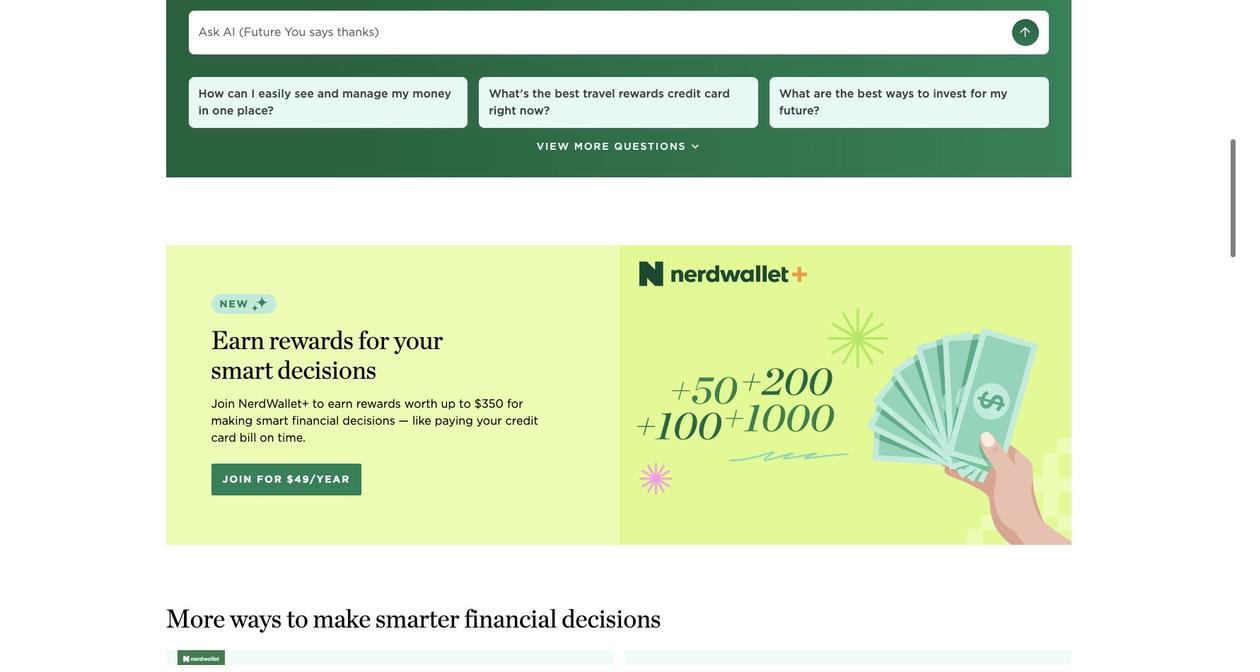 Task type: locate. For each thing, give the bounding box(es) containing it.
2 horizontal spatial rewards
[[619, 87, 664, 100]]

your up worth
[[394, 325, 443, 356]]

for
[[971, 87, 987, 100], [358, 325, 390, 356], [507, 398, 524, 411], [257, 474, 283, 486]]

card
[[705, 87, 730, 100], [211, 432, 236, 445]]

Message Entry text field
[[199, 24, 1001, 41]]

1 best from the left
[[555, 87, 580, 100]]

bill
[[240, 432, 257, 445]]

earn rewards for your smart decisions
[[211, 325, 443, 386]]

rewards inside join nerdwallet+ to earn rewards worth up to $350 for making smart financial decisions — like paying your credit card bill on time.
[[356, 398, 401, 411]]

0 vertical spatial card
[[705, 87, 730, 100]]

1 horizontal spatial rewards
[[356, 398, 401, 411]]

are
[[814, 87, 832, 100]]

rewards
[[619, 87, 664, 100], [269, 325, 354, 356], [356, 398, 401, 411]]

credit
[[668, 87, 701, 100], [506, 415, 539, 428]]

1 my from the left
[[392, 87, 409, 100]]

0 horizontal spatial your
[[394, 325, 443, 356]]

1 vertical spatial rewards
[[269, 325, 354, 356]]

ways right more
[[230, 604, 282, 635]]

smart inside earn rewards for your smart decisions
[[211, 355, 273, 386]]

1 horizontal spatial card
[[705, 87, 730, 100]]

like
[[413, 415, 432, 428]]

best right are
[[858, 87, 883, 100]]

best inside what's the best travel rewards credit card right now?
[[555, 87, 580, 100]]

the up "now?"
[[533, 87, 552, 100]]

rewards up earn
[[269, 325, 354, 356]]

0 horizontal spatial financial
[[292, 415, 339, 428]]

1 vertical spatial ways
[[230, 604, 282, 635]]

credit inside join nerdwallet+ to earn rewards worth up to $350 for making smart financial decisions — like paying your credit card bill on time.
[[506, 415, 539, 428]]

2 my from the left
[[991, 87, 1008, 100]]

2 best from the left
[[858, 87, 883, 100]]

what's
[[489, 87, 529, 100]]

rewards inside what's the best travel rewards credit card right now?
[[619, 87, 664, 100]]

one
[[212, 104, 234, 117]]

$350
[[475, 398, 504, 411]]

to
[[918, 87, 930, 100], [313, 398, 325, 411], [459, 398, 471, 411], [287, 604, 308, 635]]

0 horizontal spatial rewards
[[269, 325, 354, 356]]

view
[[537, 141, 570, 152]]

to left invest on the top of the page
[[918, 87, 930, 100]]

0 vertical spatial decisions
[[278, 355, 377, 386]]

smart down nerdwallet+
[[256, 415, 289, 428]]

on
[[260, 432, 274, 445]]

i
[[251, 87, 255, 100]]

how can i easily see and manage my money in one place? button
[[189, 77, 468, 128]]

1 horizontal spatial your
[[477, 415, 502, 428]]

what
[[780, 87, 811, 100]]

2 the from the left
[[836, 87, 855, 100]]

1 horizontal spatial credit
[[668, 87, 701, 100]]

your down $350
[[477, 415, 502, 428]]

what are the best ways to invest for my future? button
[[770, 77, 1049, 128]]

1 horizontal spatial best
[[858, 87, 883, 100]]

0 horizontal spatial best
[[555, 87, 580, 100]]

what's the best travel rewards credit card right now?
[[489, 87, 730, 117]]

your inside join nerdwallet+ to earn rewards worth up to $350 for making smart financial decisions — like paying your credit card bill on time.
[[477, 415, 502, 428]]

for inside earn rewards for your smart decisions
[[358, 325, 390, 356]]

the inside what's the best travel rewards credit card right now?
[[533, 87, 552, 100]]

credit right paying
[[506, 415, 539, 428]]

1 vertical spatial financial
[[464, 604, 557, 635]]

my
[[392, 87, 409, 100], [991, 87, 1008, 100]]

smart up join
[[211, 355, 273, 386]]

right
[[489, 104, 517, 117]]

rewards right travel
[[619, 87, 664, 100]]

and
[[318, 87, 339, 100]]

1 the from the left
[[533, 87, 552, 100]]

0 vertical spatial ways
[[886, 87, 915, 100]]

paying
[[435, 415, 473, 428]]

0 vertical spatial credit
[[668, 87, 701, 100]]

decisions inside join nerdwallet+ to earn rewards worth up to $350 for making smart financial decisions — like paying your credit card bill on time.
[[343, 415, 395, 428]]

0 horizontal spatial the
[[533, 87, 552, 100]]

smart
[[211, 355, 273, 386], [256, 415, 289, 428]]

decisions
[[278, 355, 377, 386], [343, 415, 395, 428], [562, 604, 661, 635]]

0 vertical spatial financial
[[292, 415, 339, 428]]

0 vertical spatial your
[[394, 325, 443, 356]]

more
[[575, 141, 610, 152]]

your
[[394, 325, 443, 356], [477, 415, 502, 428]]

credit up questions
[[668, 87, 701, 100]]

1 vertical spatial credit
[[506, 415, 539, 428]]

the right are
[[836, 87, 855, 100]]

1 vertical spatial card
[[211, 432, 236, 445]]

1 vertical spatial decisions
[[343, 415, 395, 428]]

earn
[[328, 398, 353, 411]]

for inside 'what are the best ways to invest for my future?'
[[971, 87, 987, 100]]

decisions inside earn rewards for your smart decisions
[[278, 355, 377, 386]]

—
[[399, 415, 409, 428]]

1 vertical spatial your
[[477, 415, 502, 428]]

travel
[[583, 87, 616, 100]]

best inside 'what are the best ways to invest for my future?'
[[858, 87, 883, 100]]

1 horizontal spatial ways
[[886, 87, 915, 100]]

1 horizontal spatial my
[[991, 87, 1008, 100]]

new
[[220, 299, 249, 310]]

my right invest on the top of the page
[[991, 87, 1008, 100]]

ways left invest on the top of the page
[[886, 87, 915, 100]]

0 horizontal spatial credit
[[506, 415, 539, 428]]

rewards up —
[[356, 398, 401, 411]]

how
[[199, 87, 224, 100]]

financial inside join nerdwallet+ to earn rewards worth up to $350 for making smart financial decisions — like paying your credit card bill on time.
[[292, 415, 339, 428]]

credit inside what's the best travel rewards credit card right now?
[[668, 87, 701, 100]]

0 vertical spatial smart
[[211, 355, 273, 386]]

join nerdwallet+ to earn rewards worth up to $350 for making smart financial decisions — like paying your credit card bill on time.
[[211, 398, 539, 445]]

to inside 'what are the best ways to invest for my future?'
[[918, 87, 930, 100]]

card inside join nerdwallet+ to earn rewards worth up to $350 for making smart financial decisions — like paying your credit card bill on time.
[[211, 432, 236, 445]]

the
[[533, 87, 552, 100], [836, 87, 855, 100]]

make
[[313, 604, 371, 635]]

my left the money
[[392, 87, 409, 100]]

1 horizontal spatial financial
[[464, 604, 557, 635]]

join
[[211, 398, 235, 411]]

boa 2024 image
[[177, 651, 225, 666]]

2 vertical spatial rewards
[[356, 398, 401, 411]]

best left travel
[[555, 87, 580, 100]]

ways
[[886, 87, 915, 100], [230, 604, 282, 635]]

1 vertical spatial smart
[[256, 415, 289, 428]]

best
[[555, 87, 580, 100], [858, 87, 883, 100]]

future?
[[780, 104, 820, 117]]

the inside 'what are the best ways to invest for my future?'
[[836, 87, 855, 100]]

see
[[295, 87, 314, 100]]

0 horizontal spatial card
[[211, 432, 236, 445]]

1 horizontal spatial the
[[836, 87, 855, 100]]

place?
[[237, 104, 274, 117]]

financial
[[292, 415, 339, 428], [464, 604, 557, 635]]

0 horizontal spatial my
[[392, 87, 409, 100]]

0 vertical spatial rewards
[[619, 87, 664, 100]]



Task type: vqa. For each thing, say whether or not it's contained in the screenshot.
"0264"
no



Task type: describe. For each thing, give the bounding box(es) containing it.
more ways to make smarter financial decisions
[[166, 604, 661, 635]]

join for $49/year
[[223, 474, 350, 486]]

$49/year
[[287, 474, 350, 486]]

view more questions button
[[189, 139, 1049, 153]]

smarter
[[376, 604, 460, 635]]

manage
[[343, 87, 388, 100]]

earn
[[211, 325, 265, 356]]

for inside join nerdwallet+ to earn rewards worth up to $350 for making smart financial decisions — like paying your credit card bill on time.
[[507, 398, 524, 411]]

2 vertical spatial decisions
[[562, 604, 661, 635]]

can
[[228, 87, 248, 100]]

questions
[[615, 141, 687, 152]]

ways inside 'what are the best ways to invest for my future?'
[[886, 87, 915, 100]]

invest
[[934, 87, 967, 100]]

0 horizontal spatial ways
[[230, 604, 282, 635]]

join for $49/year link
[[211, 464, 362, 496]]

card inside what's the best travel rewards credit card right now?
[[705, 87, 730, 100]]

easily
[[259, 87, 291, 100]]

making
[[211, 415, 253, 428]]

more
[[166, 604, 225, 635]]

my inside 'what are the best ways to invest for my future?'
[[991, 87, 1008, 100]]

nerdwallet+
[[238, 398, 309, 411]]

your inside earn rewards for your smart decisions
[[394, 325, 443, 356]]

what's the best travel rewards credit card right now? button
[[479, 77, 759, 128]]

money
[[413, 87, 452, 100]]

time.
[[278, 432, 306, 445]]

up
[[441, 398, 456, 411]]

rewards for travel
[[619, 87, 664, 100]]

worth
[[405, 398, 438, 411]]

smart inside join nerdwallet+ to earn rewards worth up to $350 for making smart financial decisions — like paying your credit card bill on time.
[[256, 415, 289, 428]]

to left earn
[[313, 398, 325, 411]]

view more questions
[[537, 141, 687, 152]]

to left make
[[287, 604, 308, 635]]

now?
[[520, 104, 550, 117]]

to right "up"
[[459, 398, 471, 411]]

in
[[199, 104, 209, 117]]

rewards inside earn rewards for your smart decisions
[[269, 325, 354, 356]]

my inside how can i easily see and manage my money in one place?
[[392, 87, 409, 100]]

what are the best ways to invest for my future?
[[780, 87, 1008, 117]]

rewards for earn
[[356, 398, 401, 411]]

join
[[223, 474, 253, 486]]

how can i easily see and manage my money in one place?
[[199, 87, 452, 117]]



